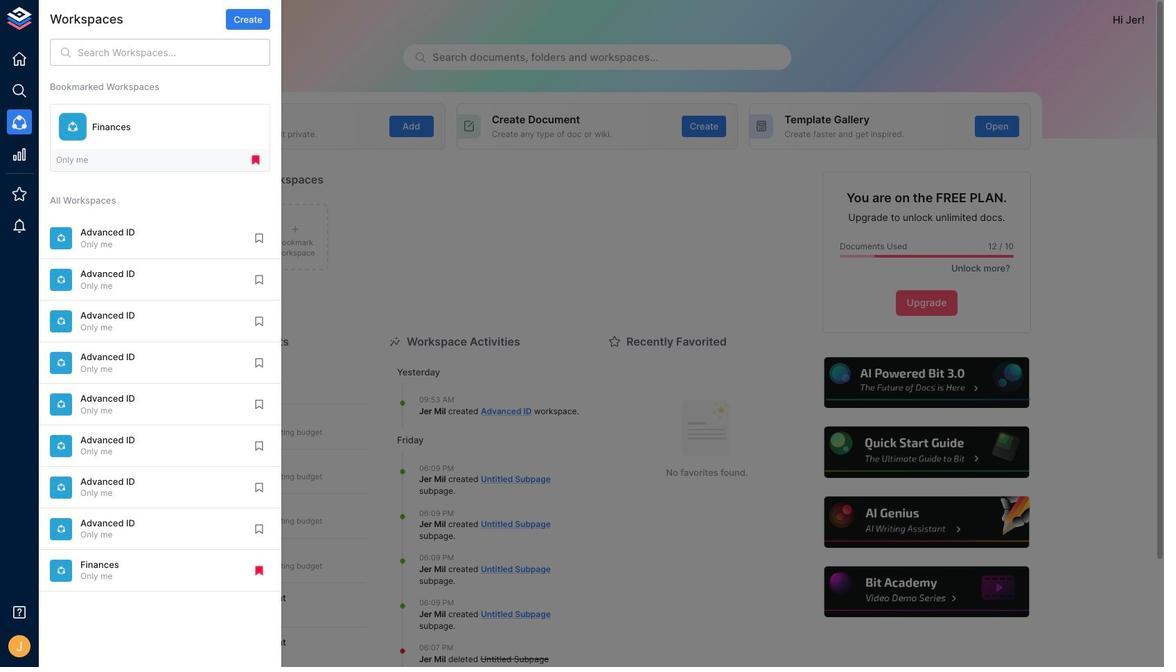 Task type: vqa. For each thing, say whether or not it's contained in the screenshot.
third Bookmark image from the bottom of the page
yes



Task type: locate. For each thing, give the bounding box(es) containing it.
3 bookmark image from the top
[[253, 315, 265, 328]]

3 bookmark image from the top
[[253, 523, 265, 536]]

0 vertical spatial bookmark image
[[253, 398, 265, 411]]

2 help image from the top
[[823, 425, 1031, 480]]

2 vertical spatial bookmark image
[[253, 523, 265, 536]]

0 vertical spatial remove bookmark image
[[249, 154, 262, 166]]

help image
[[823, 355, 1031, 410], [823, 425, 1031, 480], [823, 495, 1031, 550], [823, 565, 1031, 620]]

1 help image from the top
[[823, 355, 1031, 410]]

bookmark image
[[253, 398, 265, 411], [253, 440, 265, 452], [253, 523, 265, 536]]

bookmark image
[[253, 232, 265, 245], [253, 274, 265, 286], [253, 315, 265, 328], [253, 357, 265, 369], [253, 481, 265, 494]]

remove bookmark image
[[249, 154, 262, 166], [253, 565, 265, 577]]

1 vertical spatial remove bookmark image
[[253, 565, 265, 577]]

4 bookmark image from the top
[[253, 357, 265, 369]]

1 bookmark image from the top
[[253, 398, 265, 411]]

1 vertical spatial bookmark image
[[253, 440, 265, 452]]

4 help image from the top
[[823, 565, 1031, 620]]



Task type: describe. For each thing, give the bounding box(es) containing it.
1 bookmark image from the top
[[253, 232, 265, 245]]

2 bookmark image from the top
[[253, 440, 265, 452]]

5 bookmark image from the top
[[253, 481, 265, 494]]

3 help image from the top
[[823, 495, 1031, 550]]

Search Workspaces... text field
[[78, 39, 270, 66]]

2 bookmark image from the top
[[253, 274, 265, 286]]



